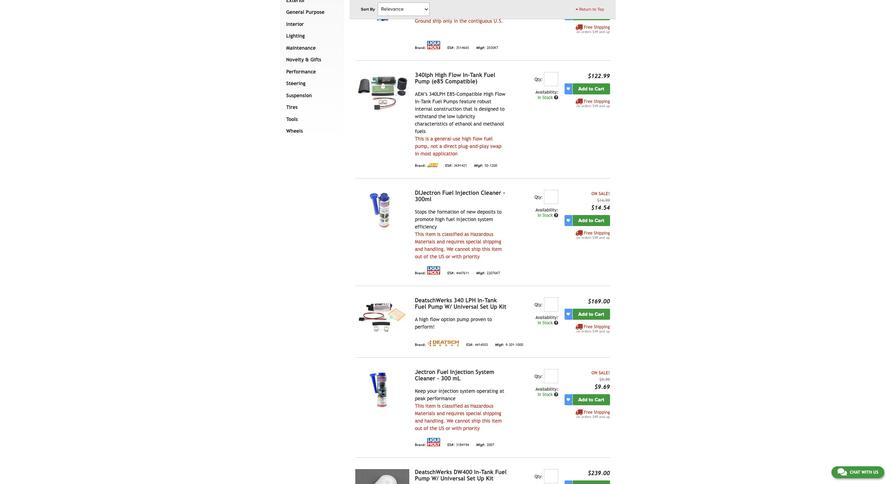 Task type: locate. For each thing, give the bounding box(es) containing it.
1 vertical spatial kit
[[486, 476, 494, 483]]

0 vertical spatial priority
[[463, 254, 480, 260]]

1 vertical spatial deatschwerks
[[415, 470, 452, 476]]

1 vertical spatial this
[[482, 419, 490, 424]]

1 availability: from the top
[[536, 90, 559, 95]]

1 sale! from the top
[[599, 192, 610, 197]]

1 add to wish list image from the top
[[567, 313, 570, 317]]

1 vertical spatial ship
[[472, 247, 481, 252]]

item down peak
[[426, 404, 436, 409]]

1 out from the top
[[415, 254, 423, 260]]

add to wish list image for 3rd add to cart button from the bottom of the page
[[567, 219, 570, 223]]

4 orders from the top
[[582, 330, 592, 334]]

0 horizontal spatial w/
[[432, 476, 439, 483]]

es#: for jectron
[[448, 444, 455, 448]]

$49 down $9.69
[[593, 416, 598, 419]]

1 horizontal spatial cleaner
[[481, 190, 502, 197]]

3 orders from the top
[[582, 236, 592, 240]]

general
[[286, 9, 304, 15]]

injection inside dijectron fuel injection cleaner - 300ml
[[456, 190, 479, 197]]

1 us from the top
[[439, 254, 445, 260]]

1 vertical spatial w/
[[432, 476, 439, 483]]

1 hazardous from the top
[[471, 232, 494, 237]]

1 free shipping on orders $49 and up from the top
[[577, 25, 610, 34]]

free
[[584, 25, 593, 30], [584, 99, 593, 104], [584, 231, 593, 236], [584, 325, 593, 330], [584, 411, 593, 416]]

as down new
[[465, 232, 469, 237]]

in left most
[[415, 151, 419, 157]]

tank right lph
[[485, 297, 497, 304]]

system
[[476, 369, 495, 376]]

liqui-moly - corporate logo image
[[427, 41, 441, 49], [427, 267, 441, 275], [427, 439, 441, 447]]

0 vertical spatial deatschwerks
[[415, 297, 452, 304]]

hazardous down new
[[471, 232, 494, 237]]

injection
[[456, 190, 479, 197], [450, 369, 474, 376]]

in stock
[[538, 95, 554, 100], [538, 213, 554, 218], [538, 321, 554, 326], [538, 393, 554, 398]]

4 shipping from the top
[[594, 325, 610, 330]]

0 vertical spatial up
[[490, 304, 498, 311]]

1 vertical spatial set
[[467, 476, 476, 483]]

mfg#: for 340lph high flow in-tank fuel pump (e85 compatible)
[[474, 164, 484, 168]]

2 add to wish list image from the top
[[567, 219, 570, 223]]

0 vertical spatial materials
[[415, 239, 435, 245]]

is up pump,
[[426, 136, 429, 142]]

in- down aem's
[[415, 99, 421, 104]]

up for 4th add to cart button from the bottom of the page
[[606, 104, 610, 108]]

2 in from the top
[[538, 213, 542, 218]]

question circle image
[[554, 96, 559, 100]]

shipping up 22076kt
[[483, 239, 502, 245]]

system down ml
[[460, 389, 476, 395]]

2 cannot from the top
[[455, 419, 470, 424]]

0 vertical spatial flow
[[473, 136, 483, 142]]

fuel down formation
[[446, 217, 455, 222]]

0 horizontal spatial high
[[435, 72, 447, 78]]

in stock for deatschwerks 340 lph in-tank fuel pump w/ universal set up kit
[[538, 321, 554, 326]]

in- right lph
[[478, 297, 485, 304]]

1 vertical spatial sale!
[[599, 371, 610, 376]]

pump
[[415, 78, 430, 85], [428, 304, 443, 311], [415, 476, 430, 483]]

1 vertical spatial universal
[[441, 476, 466, 483]]

(e85
[[432, 78, 444, 85]]

3 question circle image from the top
[[554, 393, 559, 397]]

carbon
[[436, 3, 451, 9]]

0 vertical spatial set
[[480, 304, 489, 311]]

1 classified from the top
[[442, 232, 463, 237]]

sale! up $9.99
[[599, 371, 610, 376]]

on up $14.99
[[592, 192, 598, 197]]

dijectron
[[415, 190, 441, 197]]

the inside aem's 340lph e85-compatible high flow in-tank fuel pumps feature robust internal construction that is designed to withstand the low lubricity characteristics of ethanol and methanol fuels this is a general-use high flow fuel pump, not a direct plug-and-play swap in most application
[[439, 114, 446, 119]]

item
[[426, 232, 436, 237], [492, 247, 502, 252], [426, 404, 436, 409], [492, 419, 502, 424]]

free down $169.00
[[584, 325, 593, 330]]

2 on from the top
[[592, 371, 598, 376]]

aem's
[[415, 91, 428, 97]]

on sale! $14.99 $14.54
[[592, 192, 610, 211]]

deposits up valves
[[476, 3, 494, 9]]

1 cannot from the top
[[455, 247, 470, 252]]

handling.
[[425, 247, 446, 252], [425, 419, 446, 424]]

0 vertical spatial cannot
[[455, 247, 470, 252]]

feature
[[460, 99, 476, 104]]

deatschwerks left dw400
[[415, 470, 452, 476]]

on for fourth add to cart button from the top of the page
[[577, 330, 581, 334]]

on inside on sale! $9.99 $9.69
[[592, 371, 598, 376]]

the down injector
[[460, 18, 467, 24]]

tank inside deatschwerks dw400 in-tank fuel pump w/ universal set up kit
[[481, 470, 494, 476]]

2 orders from the top
[[582, 104, 592, 108]]

es#4447611 - 22076kt - dijectron fuel injection cleaner - 300ml - stops the formation of new deposits to promote high fuel injection system efficiency - liqui-moly - audi bmw volkswagen mercedes benz mini porsche image
[[355, 190, 409, 231]]

1 in stock from the top
[[538, 95, 554, 100]]

in- right dw400
[[474, 470, 481, 476]]

ground
[[415, 18, 431, 24]]

as down "jectron fuel injection system cleaner - 300 ml"
[[465, 404, 469, 409]]

1 vertical spatial out
[[415, 426, 423, 432]]

as inside keep your injection system operating at peak performance this item is classified as hazardous materials and requires special shipping and handling. we cannot ship this item out of the us or with priority
[[465, 404, 469, 409]]

flow up designed in the right of the page
[[495, 91, 506, 97]]

1 vertical spatial as
[[465, 404, 469, 409]]

1 vertical spatial with
[[452, 426, 462, 432]]

flow inside a high flow option pump proven to perform!
[[430, 317, 440, 323]]

shipping down $169.00
[[594, 325, 610, 330]]

1 free from the top
[[584, 25, 593, 30]]

1 deatschwerks from the top
[[415, 297, 452, 304]]

is down performance
[[437, 404, 441, 409]]

0 vertical spatial with
[[452, 254, 462, 260]]

up right dw400
[[477, 476, 485, 483]]

1 or from the top
[[446, 254, 451, 260]]

the down performance
[[430, 426, 437, 432]]

es#: for 340lph
[[446, 164, 453, 168]]

cart down $9.69
[[595, 397, 605, 403]]

the
[[460, 18, 467, 24], [439, 114, 446, 119], [428, 209, 436, 215], [430, 254, 437, 260], [430, 426, 437, 432]]

handling. down the "efficiency" at the left of the page
[[425, 247, 446, 252]]

deatschwerks
[[415, 297, 452, 304], [415, 470, 452, 476]]

2 on from the top
[[577, 104, 581, 108]]

option
[[441, 317, 456, 323]]

4 in from the top
[[538, 393, 542, 398]]

out down the "efficiency" at the left of the page
[[415, 254, 423, 260]]

3184194
[[456, 444, 469, 448]]

3 availability: from the top
[[536, 316, 559, 321]]

2 this from the top
[[415, 232, 424, 237]]

priority
[[463, 254, 480, 260], [463, 426, 480, 432]]

0 vertical spatial sale!
[[599, 192, 610, 197]]

1 vertical spatial classified
[[442, 404, 463, 409]]

1 horizontal spatial -
[[503, 190, 505, 197]]

shipping for fourth add to cart button from the top of the page
[[594, 325, 610, 330]]

cart down $169.00
[[595, 312, 605, 318]]

cleaner up keep at the bottom left of page
[[415, 376, 436, 382]]

1 we from the top
[[447, 247, 454, 252]]

item up 22076kt
[[492, 247, 502, 252]]

1 horizontal spatial high
[[436, 217, 445, 222]]

hazardous inside the stops the formation of new deposits to promote high fuel injection system efficiency this item is classified as hazardous materials and requires special shipping and handling. we cannot ship this item out of the us or with priority
[[471, 232, 494, 237]]

tank inside 340lph high flow in-tank fuel pump (e85 compatible)
[[470, 72, 483, 78]]

free shipping on orders $49 and up down return to top
[[577, 25, 610, 34]]

up right lph
[[490, 304, 498, 311]]

injection up performance
[[439, 389, 459, 395]]

in inside removes carbon and other deposits from fuel distributors and injector valves ground ship only in the contiguous u.s.
[[454, 18, 458, 24]]

w/ inside deatschwerks dw400 in-tank fuel pump w/ universal set up kit
[[432, 476, 439, 483]]

removes
[[415, 3, 435, 9]]

lighting
[[286, 33, 305, 39]]

in stock for jectron fuel injection system cleaner - 300 ml
[[538, 393, 554, 398]]

sort by
[[361, 7, 375, 12]]

tank up internal
[[421, 99, 431, 104]]

2 vertical spatial ship
[[472, 419, 481, 424]]

shipping down operating at the bottom of page
[[483, 411, 502, 417]]

application
[[433, 151, 458, 157]]

in for dijectron fuel injection cleaner - 300ml
[[538, 213, 542, 218]]

22076kt
[[487, 272, 501, 276]]

2 availability: from the top
[[536, 208, 559, 213]]

mfg#: for jectron fuel injection system cleaner - 300 ml
[[477, 444, 486, 448]]

1 horizontal spatial in
[[454, 18, 458, 24]]

orders for 4th add to cart button from the bottom of the page
[[582, 104, 592, 108]]

requires inside keep your injection system operating at peak performance this item is classified as hazardous materials and requires special shipping and handling. we cannot ship this item out of the us or with priority
[[447, 411, 465, 417]]

universal up pump
[[454, 304, 479, 311]]

tires
[[286, 105, 298, 110]]

return to top link
[[576, 6, 605, 12]]

out inside the stops the formation of new deposits to promote high fuel injection system efficiency this item is classified as hazardous materials and requires special shipping and handling. we cannot ship this item out of the us or with priority
[[415, 254, 423, 260]]

2 vertical spatial high
[[419, 317, 429, 323]]

classified inside keep your injection system operating at peak performance this item is classified as hazardous materials and requires special shipping and handling. we cannot ship this item out of the us or with priority
[[442, 404, 463, 409]]

add to wish list image
[[567, 87, 570, 91], [567, 219, 570, 223]]

1 horizontal spatial w/
[[445, 304, 452, 311]]

shipping down '$14.54'
[[594, 231, 610, 236]]

question circle image for $9.69
[[554, 393, 559, 397]]

add to wish list image
[[567, 313, 570, 317], [567, 399, 570, 402]]

5 $49 from the top
[[593, 416, 598, 419]]

2 handling. from the top
[[425, 419, 446, 424]]

ship up the mfg#: 22076kt on the right bottom
[[472, 247, 481, 252]]

1 qty: from the top
[[535, 77, 543, 82]]

pump inside deatschwerks 340 lph in-tank fuel pump w/ universal set up kit
[[428, 304, 443, 311]]

on for 1st add to cart button
[[577, 30, 581, 34]]

3 in stock from the top
[[538, 321, 554, 326]]

3 add to cart button from the top
[[573, 215, 610, 226]]

1 vertical spatial injection
[[450, 369, 474, 376]]

2 add to wish list image from the top
[[567, 399, 570, 402]]

priority inside the stops the formation of new deposits to promote high fuel injection system efficiency this item is classified as hazardous materials and requires special shipping and handling. we cannot ship this item out of the us or with priority
[[463, 254, 480, 260]]

0 vertical spatial question circle image
[[554, 214, 559, 218]]

2 vertical spatial liqui-moly - corporate logo image
[[427, 439, 441, 447]]

0 vertical spatial high
[[462, 136, 472, 142]]

valves
[[481, 11, 495, 16]]

0 horizontal spatial high
[[419, 317, 429, 323]]

requires down formation
[[447, 239, 465, 245]]

this up the mfg#: 22076kt on the right bottom
[[482, 247, 490, 252]]

1 brand: from the top
[[415, 46, 426, 50]]

2 vertical spatial this
[[415, 404, 424, 409]]

in- inside deatschwerks 340 lph in-tank fuel pump w/ universal set up kit
[[478, 297, 485, 304]]

high right a
[[419, 317, 429, 323]]

0 vertical spatial out
[[415, 254, 423, 260]]

qty:
[[535, 77, 543, 82], [535, 195, 543, 200], [535, 303, 543, 308], [535, 375, 543, 380], [535, 475, 543, 480]]

0 vertical spatial add to wish list image
[[567, 313, 570, 317]]

novelty & gifts link
[[285, 54, 337, 66]]

out
[[415, 254, 423, 260], [415, 426, 423, 432]]

0 vertical spatial in
[[454, 18, 458, 24]]

with inside keep your injection system operating at peak performance this item is classified as hazardous materials and requires special shipping and handling. we cannot ship this item out of the us or with priority
[[452, 426, 462, 432]]

shipping down "$122.99"
[[594, 99, 610, 104]]

3 this from the top
[[415, 404, 424, 409]]

classified inside the stops the formation of new deposits to promote high fuel injection system efficiency this item is classified as hazardous materials and requires special shipping and handling. we cannot ship this item out of the us or with priority
[[442, 232, 463, 237]]

2 brand: from the top
[[415, 164, 426, 168]]

0 vertical spatial requires
[[447, 239, 465, 245]]

by
[[370, 7, 375, 12]]

mfg#: left 2030kt
[[477, 46, 486, 50]]

0 vertical spatial w/
[[445, 304, 452, 311]]

in
[[454, 18, 458, 24], [415, 151, 419, 157]]

1 vertical spatial system
[[460, 389, 476, 395]]

high right the 340lph
[[435, 72, 447, 78]]

this down fuels
[[415, 136, 424, 142]]

brand: for jectron
[[415, 444, 426, 448]]

1 vertical spatial -
[[437, 376, 439, 382]]

special inside keep your injection system operating at peak performance this item is classified as hazardous materials and requires special shipping and handling. we cannot ship this item out of the us or with priority
[[466, 411, 482, 417]]

we down performance
[[447, 419, 454, 424]]

1 vertical spatial cannot
[[455, 419, 470, 424]]

removes carbon and other deposits from fuel distributors and injector valves ground ship only in the contiguous u.s.
[[415, 3, 506, 24]]

deposits
[[476, 3, 494, 9], [478, 209, 496, 215]]

2 classified from the top
[[442, 404, 463, 409]]

deatschwerks inside deatschwerks 340 lph in-tank fuel pump w/ universal set up kit
[[415, 297, 452, 304]]

0 vertical spatial pump
[[415, 78, 430, 85]]

efficiency
[[415, 224, 437, 230]]

0 vertical spatial us
[[439, 254, 445, 260]]

availability: for dijectron fuel injection cleaner - 300ml
[[536, 208, 559, 213]]

5 brand: from the top
[[415, 444, 426, 448]]

materials
[[415, 239, 435, 245], [415, 411, 435, 417]]

0 horizontal spatial -
[[437, 376, 439, 382]]

1 vertical spatial we
[[447, 419, 454, 424]]

comments image
[[838, 469, 848, 477]]

kit
[[499, 304, 507, 311], [486, 476, 494, 483]]

sale! inside on sale! $9.99 $9.69
[[599, 371, 610, 376]]

liqui-moly - corporate logo image left es#: 3514665
[[427, 41, 441, 49]]

1 horizontal spatial flow
[[473, 136, 483, 142]]

maintenance
[[286, 45, 316, 51]]

free down on sale! $9.99 $9.69
[[584, 411, 593, 416]]

0 vertical spatial on
[[592, 192, 598, 197]]

set
[[480, 304, 489, 311], [467, 476, 476, 483]]

in-
[[463, 72, 470, 78], [415, 99, 421, 104], [478, 297, 485, 304], [474, 470, 481, 476]]

ship inside removes carbon and other deposits from fuel distributors and injector valves ground ship only in the contiguous u.s.
[[433, 18, 442, 24]]

2 stock from the top
[[543, 213, 553, 218]]

flow
[[449, 72, 461, 78], [495, 91, 506, 97]]

injection left system
[[450, 369, 474, 376]]

fuel inside the stops the formation of new deposits to promote high fuel injection system efficiency this item is classified as hazardous materials and requires special shipping and handling. we cannot ship this item out of the us or with priority
[[446, 217, 455, 222]]

0 vertical spatial cleaner
[[481, 190, 502, 197]]

1 horizontal spatial a
[[440, 144, 442, 149]]

1 vertical spatial high
[[484, 91, 494, 97]]

es#3514665 - 2030kt - pro-line fuel system cleaner - 500ml - removes carbon and other deposits from fuel distributors and injector valves - liqui-moly - audi bmw volkswagen mercedes benz mini porsche image
[[355, 0, 409, 24]]

fuel
[[415, 11, 424, 16], [484, 136, 493, 142], [446, 217, 455, 222]]

pump for w/
[[428, 304, 443, 311]]

this
[[482, 247, 490, 252], [482, 419, 490, 424]]

2 qty: from the top
[[535, 195, 543, 200]]

flow right (e85
[[449, 72, 461, 78]]

0 vertical spatial handling.
[[425, 247, 446, 252]]

or inside keep your injection system operating at peak performance this item is classified as hazardous materials and requires special shipping and handling. we cannot ship this item out of the us or with priority
[[446, 426, 451, 432]]

universal inside deatschwerks 340 lph in-tank fuel pump w/ universal set up kit
[[454, 304, 479, 311]]

tank inside deatschwerks 340 lph in-tank fuel pump w/ universal set up kit
[[485, 297, 497, 304]]

contiguous
[[469, 18, 493, 24]]

0 horizontal spatial kit
[[486, 476, 494, 483]]

with
[[452, 254, 462, 260], [452, 426, 462, 432], [862, 471, 873, 476]]

1 vertical spatial this
[[415, 232, 424, 237]]

deatschwerks inside deatschwerks dw400 in-tank fuel pump w/ universal set up kit
[[415, 470, 452, 476]]

in- up compatible
[[463, 72, 470, 78]]

your
[[428, 389, 437, 395]]

ethanol
[[455, 121, 472, 127]]

2 $49 from the top
[[593, 104, 598, 108]]

liqui-moly - corporate logo image for jectron
[[427, 439, 441, 447]]

characteristics
[[415, 121, 448, 127]]

$49 down '$14.54'
[[593, 236, 598, 240]]

cart down "$122.99"
[[595, 86, 605, 92]]

requires
[[447, 239, 465, 245], [447, 411, 465, 417]]

4 free from the top
[[584, 325, 593, 330]]

3 brand: from the top
[[415, 272, 426, 276]]

or inside the stops the formation of new deposits to promote high fuel injection system efficiency this item is classified as hazardous materials and requires special shipping and handling. we cannot ship this item out of the us or with priority
[[446, 254, 451, 260]]

1 question circle image from the top
[[554, 214, 559, 218]]

2 requires from the top
[[447, 411, 465, 417]]

4 stock from the top
[[543, 393, 553, 398]]

1 vertical spatial a
[[440, 144, 442, 149]]

w/ left 340
[[445, 304, 452, 311]]

injection inside the stops the formation of new deposits to promote high fuel injection system efficiency this item is classified as hazardous materials and requires special shipping and handling. we cannot ship this item out of the us or with priority
[[457, 217, 477, 222]]

hazardous inside keep your injection system operating at peak performance this item is classified as hazardous materials and requires special shipping and handling. we cannot ship this item out of the us or with priority
[[471, 404, 494, 409]]

injection
[[457, 217, 477, 222], [439, 389, 459, 395]]

1 shipping from the top
[[483, 239, 502, 245]]

novelty
[[286, 57, 304, 63]]

1 vertical spatial add to wish list image
[[567, 219, 570, 223]]

2 special from the top
[[466, 411, 482, 417]]

0 vertical spatial fuel
[[415, 11, 424, 16]]

0 vertical spatial as
[[465, 232, 469, 237]]

return to top
[[579, 7, 605, 12]]

fuel up "ground" at the top left
[[415, 11, 424, 16]]

availability: for jectron fuel injection system cleaner - 300 ml
[[536, 387, 559, 392]]

high inside 340lph high flow in-tank fuel pump (e85 compatible)
[[435, 72, 447, 78]]

fuels
[[415, 129, 426, 134]]

4 up from the top
[[606, 330, 610, 334]]

1 vertical spatial fuel
[[484, 136, 493, 142]]

1 vertical spatial on
[[592, 371, 598, 376]]

free shipping on orders $49 and up down "$122.99"
[[577, 99, 610, 108]]

fuel inside aem's 340lph e85-compatible high flow in-tank fuel pumps feature robust internal construction that is designed to withstand the low lubricity characteristics of ethanol and methanol fuels this is a general-use high flow fuel pump, not a direct plug-and-play swap in most application
[[484, 136, 493, 142]]

chat with us link
[[832, 467, 885, 479]]

orders for fourth add to cart button from the top of the page
[[582, 330, 592, 334]]

stops
[[415, 209, 427, 215]]

cannot up the 4447611
[[455, 247, 470, 252]]

add
[[579, 12, 588, 18], [579, 86, 588, 92], [579, 218, 588, 224], [579, 312, 588, 318], [579, 397, 588, 403]]

2 vertical spatial question circle image
[[554, 393, 559, 397]]

this inside the stops the formation of new deposits to promote high fuel injection system efficiency this item is classified as hazardous materials and requires special shipping and handling. we cannot ship this item out of the us or with priority
[[482, 247, 490, 252]]

free down '$14.54'
[[584, 231, 593, 236]]

0 vertical spatial liqui-moly - corporate logo image
[[427, 41, 441, 49]]

0 horizontal spatial in
[[415, 151, 419, 157]]

on inside on sale! $14.99 $14.54
[[592, 192, 598, 197]]

3 qty: from the top
[[535, 303, 543, 308]]

1 vertical spatial materials
[[415, 411, 435, 417]]

2 shipping from the top
[[483, 411, 502, 417]]

high up the plug-
[[462, 136, 472, 142]]

$49 down $169.00
[[593, 330, 598, 334]]

0 vertical spatial ship
[[433, 18, 442, 24]]

on up $9.69
[[592, 371, 598, 376]]

to inside aem's 340lph e85-compatible high flow in-tank fuel pumps feature robust internal construction that is designed to withstand the low lubricity characteristics of ethanol and methanol fuels this is a general-use high flow fuel pump, not a direct plug-and-play swap in most application
[[500, 106, 505, 112]]

sale! inside on sale! $14.99 $14.54
[[599, 192, 610, 197]]

of left new
[[461, 209, 465, 215]]

0 horizontal spatial system
[[460, 389, 476, 395]]

1 horizontal spatial fuel
[[446, 217, 455, 222]]

is inside keep your injection system operating at peak performance this item is classified as hazardous materials and requires special shipping and handling. we cannot ship this item out of the us or with priority
[[437, 404, 441, 409]]

flow up and-
[[473, 136, 483, 142]]

3 free shipping on orders $49 and up from the top
[[577, 231, 610, 240]]

ship down distributors
[[433, 18, 442, 24]]

2 liqui-moly - corporate logo image from the top
[[427, 267, 441, 275]]

0 vertical spatial or
[[446, 254, 451, 260]]

this down the "efficiency" at the left of the page
[[415, 232, 424, 237]]

3 shipping from the top
[[594, 231, 610, 236]]

1 vertical spatial special
[[466, 411, 482, 417]]

lubricity
[[457, 114, 475, 119]]

1 in from the top
[[538, 95, 542, 100]]

on for 4th add to cart button from the bottom of the page
[[577, 104, 581, 108]]

direct
[[444, 144, 457, 149]]

4 availability: from the top
[[536, 387, 559, 392]]

2 vertical spatial pump
[[415, 476, 430, 483]]

1 vertical spatial flow
[[495, 91, 506, 97]]

1 as from the top
[[465, 232, 469, 237]]

maintenance link
[[285, 42, 337, 54]]

materials inside keep your injection system operating at peak performance this item is classified as hazardous materials and requires special shipping and handling. we cannot ship this item out of the us or with priority
[[415, 411, 435, 417]]

1 vertical spatial hazardous
[[471, 404, 494, 409]]

5 add to cart from the top
[[579, 397, 605, 403]]

free shipping on orders $49 and up for 1st add to cart button
[[577, 25, 610, 34]]

mfg#: left 9- in the right bottom of the page
[[495, 344, 505, 348]]

free down return to top link
[[584, 25, 593, 30]]

0 vertical spatial system
[[478, 217, 493, 222]]

kit inside deatschwerks dw400 in-tank fuel pump w/ universal set up kit
[[486, 476, 494, 483]]

kit right dw400
[[486, 476, 494, 483]]

to inside a high flow option pump proven to perform!
[[488, 317, 492, 323]]

high down formation
[[436, 217, 445, 222]]

new
[[467, 209, 476, 215]]

question circle image
[[554, 214, 559, 218], [554, 321, 559, 326], [554, 393, 559, 397]]

requires down performance
[[447, 411, 465, 417]]

on for $14.54
[[592, 192, 598, 197]]

1 materials from the top
[[415, 239, 435, 245]]

1 vertical spatial in
[[415, 151, 419, 157]]

2 vertical spatial fuel
[[446, 217, 455, 222]]

es#: left 3691421
[[446, 164, 453, 168]]

2 we from the top
[[447, 419, 454, 424]]

4 $49 from the top
[[593, 330, 598, 334]]

1 vertical spatial requires
[[447, 411, 465, 417]]

2 horizontal spatial fuel
[[484, 136, 493, 142]]

jectron fuel injection system cleaner - 300 ml
[[415, 369, 495, 382]]

stock for deatschwerks 340 lph in-tank fuel pump w/ universal set up kit
[[543, 321, 553, 326]]

construction
[[434, 106, 462, 112]]

pump for (e85
[[415, 78, 430, 85]]

shipping inside the stops the formation of new deposits to promote high fuel injection system efficiency this item is classified as hazardous materials and requires special shipping and handling. we cannot ship this item out of the us or with priority
[[483, 239, 502, 245]]

1 vertical spatial high
[[436, 217, 445, 222]]

that
[[463, 106, 473, 112]]

handling. inside keep your injection system operating at peak performance this item is classified as hazardous materials and requires special shipping and handling. we cannot ship this item out of the us or with priority
[[425, 419, 446, 424]]

1 horizontal spatial flow
[[495, 91, 506, 97]]

injection up new
[[456, 190, 479, 197]]

2 sale! from the top
[[599, 371, 610, 376]]

0 horizontal spatial cleaner
[[415, 376, 436, 382]]

of down low
[[449, 121, 454, 127]]

0 vertical spatial special
[[466, 239, 482, 245]]

2 free shipping on orders $49 and up from the top
[[577, 99, 610, 108]]

item down the "efficiency" at the left of the page
[[426, 232, 436, 237]]

of inside keep your injection system operating at peak performance this item is classified as hazardous materials and requires special shipping and handling. we cannot ship this item out of the us or with priority
[[424, 426, 429, 432]]

caret up image
[[576, 7, 579, 11]]

1 horizontal spatial up
[[490, 304, 498, 311]]

with left us in the bottom of the page
[[862, 471, 873, 476]]

$9.69
[[595, 384, 610, 391]]

4 qty: from the top
[[535, 375, 543, 380]]

orders for 1st add to cart button
[[582, 30, 592, 34]]

cannot inside keep your injection system operating at peak performance this item is classified as hazardous materials and requires special shipping and handling. we cannot ship this item out of the us or with priority
[[455, 419, 470, 424]]

fuel inside dijectron fuel injection cleaner - 300ml
[[443, 190, 454, 197]]

1 $49 from the top
[[593, 30, 598, 34]]

1 horizontal spatial high
[[484, 91, 494, 97]]

1 vertical spatial handling.
[[425, 419, 446, 424]]

is down formation
[[437, 232, 441, 237]]

wheels link
[[285, 126, 337, 138]]

2 hazardous from the top
[[471, 404, 494, 409]]

this inside keep your injection system operating at peak performance this item is classified as hazardous materials and requires special shipping and handling. we cannot ship this item out of the us or with priority
[[482, 419, 490, 424]]

deatschwerks - corporate logo image
[[427, 341, 459, 347]]

0 vertical spatial injection
[[456, 190, 479, 197]]

2 this from the top
[[482, 419, 490, 424]]

mfg#: 9-301-1000
[[495, 344, 523, 348]]

interior link
[[285, 18, 337, 30]]

3 add to cart from the top
[[579, 218, 605, 224]]

deposits inside removes carbon and other deposits from fuel distributors and injector valves ground ship only in the contiguous u.s.
[[476, 3, 494, 9]]

0 vertical spatial high
[[435, 72, 447, 78]]

2 or from the top
[[446, 426, 451, 432]]

3 liqui-moly - corporate logo image from the top
[[427, 439, 441, 447]]

brand: for deatschwerks
[[415, 344, 426, 348]]

a right not
[[440, 144, 442, 149]]

special down new
[[466, 239, 482, 245]]

2 up from the top
[[606, 104, 610, 108]]

in inside aem's 340lph e85-compatible high flow in-tank fuel pumps feature robust internal construction that is designed to withstand the low lubricity characteristics of ethanol and methanol fuels this is a general-use high flow fuel pump, not a direct plug-and-play swap in most application
[[415, 151, 419, 157]]

perform!
[[415, 325, 435, 330]]

brand:
[[415, 46, 426, 50], [415, 164, 426, 168], [415, 272, 426, 276], [415, 344, 426, 348], [415, 444, 426, 448]]

suspension link
[[285, 90, 337, 102]]

ship up mfg#: 2007
[[472, 419, 481, 424]]

mfg#: left 2007
[[477, 444, 486, 448]]

0 horizontal spatial fuel
[[415, 11, 424, 16]]

in for 340lph high flow in-tank fuel pump (e85 compatible)
[[538, 95, 542, 100]]

free shipping on orders $49 and up down $169.00
[[577, 325, 610, 334]]

9-
[[506, 344, 509, 348]]

tank up compatible
[[470, 72, 483, 78]]

free down "$122.99"
[[584, 99, 593, 104]]

this up mfg#: 2007
[[482, 419, 490, 424]]

None number field
[[544, 72, 559, 86], [544, 190, 559, 204], [544, 298, 559, 312], [544, 370, 559, 384], [544, 470, 559, 484], [544, 72, 559, 86], [544, 190, 559, 204], [544, 298, 559, 312], [544, 370, 559, 384], [544, 470, 559, 484]]

free shipping on orders $49 and up down $9.69
[[577, 411, 610, 419]]

requires inside the stops the formation of new deposits to promote high fuel injection system efficiency this item is classified as hazardous materials and requires special shipping and handling. we cannot ship this item out of the us or with priority
[[447, 239, 465, 245]]

with up es#: 4447611
[[452, 254, 462, 260]]

up inside deatschwerks 340 lph in-tank fuel pump w/ universal set up kit
[[490, 304, 498, 311]]

priority up 3184194
[[463, 426, 480, 432]]

0 horizontal spatial flow
[[449, 72, 461, 78]]

1 on from the top
[[592, 192, 598, 197]]

4 on from the top
[[577, 330, 581, 334]]

universal down es#: 3184194
[[441, 476, 466, 483]]

1 add to cart from the top
[[579, 12, 605, 18]]

liqui-moly - corporate logo image for dijectron
[[427, 267, 441, 275]]

hazardous
[[471, 232, 494, 237], [471, 404, 494, 409]]

1 vertical spatial cleaner
[[415, 376, 436, 382]]

0 vertical spatial this
[[415, 136, 424, 142]]

3 $49 from the top
[[593, 236, 598, 240]]

0 horizontal spatial flow
[[430, 317, 440, 323]]

1 stock from the top
[[543, 95, 553, 100]]

mfg#: left 50-
[[474, 164, 484, 168]]

es#4414503 - 9-301-1000 - deatschwerks 340 lph in-tank fuel pump w/ universal set up kit - a high flow option pump proven to perform! - deatschwerks - audi bmw volkswagen mercedes benz mini image
[[355, 298, 409, 338]]

0 vertical spatial shipping
[[483, 239, 502, 245]]

2 out from the top
[[415, 426, 423, 432]]

0 vertical spatial add to wish list image
[[567, 87, 570, 91]]

2 horizontal spatial high
[[462, 136, 472, 142]]

-
[[503, 190, 505, 197], [437, 376, 439, 382]]

2 in stock from the top
[[538, 213, 554, 218]]

4 add to cart button from the top
[[573, 309, 610, 320]]

2 cart from the top
[[595, 86, 605, 92]]

the up promote
[[428, 209, 436, 215]]

0 vertical spatial universal
[[454, 304, 479, 311]]

classified down formation
[[442, 232, 463, 237]]

dw400
[[454, 470, 473, 476]]

low
[[447, 114, 455, 119]]

to
[[593, 7, 597, 12], [589, 12, 594, 18], [589, 86, 594, 92], [500, 106, 505, 112], [497, 209, 502, 215], [589, 218, 594, 224], [589, 312, 594, 318], [488, 317, 492, 323], [589, 397, 594, 403]]

es#: left 4414503
[[467, 344, 474, 348]]

0 horizontal spatial set
[[467, 476, 476, 483]]

this inside the stops the formation of new deposits to promote high fuel injection system efficiency this item is classified as hazardous materials and requires special shipping and handling. we cannot ship this item out of the us or with priority
[[415, 232, 424, 237]]

2 us from the top
[[439, 426, 445, 432]]

4 brand: from the top
[[415, 344, 426, 348]]

1 horizontal spatial set
[[480, 304, 489, 311]]

1200
[[490, 164, 497, 168]]

deatschwerks for w/
[[415, 470, 452, 476]]

this down peak
[[415, 404, 424, 409]]

cleaner
[[481, 190, 502, 197], [415, 376, 436, 382]]

hazardous down operating at the bottom of page
[[471, 404, 494, 409]]



Task type: vqa. For each thing, say whether or not it's contained in the screenshot.
the left *Scratch
no



Task type: describe. For each thing, give the bounding box(es) containing it.
formation
[[437, 209, 459, 215]]

play
[[480, 144, 489, 149]]

up for 1st add to cart button
[[606, 30, 610, 34]]

ship inside keep your injection system operating at peak performance this item is classified as hazardous materials and requires special shipping and handling. we cannot ship this item out of the us or with priority
[[472, 419, 481, 424]]

deatschwerks for pump
[[415, 297, 452, 304]]

5 orders from the top
[[582, 416, 592, 419]]

2 add to cart from the top
[[579, 86, 605, 92]]

and inside aem's 340lph e85-compatible high flow in-tank fuel pumps feature robust internal construction that is designed to withstand the low lubricity characteristics of ethanol and methanol fuels this is a general-use high flow fuel pump, not a direct plug-and-play swap in most application
[[474, 121, 482, 127]]

keep
[[415, 389, 426, 395]]

340lph high flow in-tank fuel pump (e85 compatible) link
[[415, 72, 496, 85]]

4414503
[[475, 344, 488, 348]]

shipping inside keep your injection system operating at peak performance this item is classified as hazardous materials and requires special shipping and handling. we cannot ship this item out of the us or with priority
[[483, 411, 502, 417]]

cannot inside the stops the formation of new deposits to promote high fuel injection system efficiency this item is classified as hazardous materials and requires special shipping and handling. we cannot ship this item out of the us or with priority
[[455, 247, 470, 252]]

stops the formation of new deposits to promote high fuel injection system efficiency this item is classified as hazardous materials and requires special shipping and handling. we cannot ship this item out of the us or with priority
[[415, 209, 502, 260]]

es#: for deatschwerks
[[467, 344, 474, 348]]

es#: 4447611
[[448, 272, 469, 276]]

promote
[[415, 217, 434, 222]]

us inside keep your injection system operating at peak performance this item is classified as hazardous materials and requires special shipping and handling. we cannot ship this item out of the us or with priority
[[439, 426, 445, 432]]

- inside "jectron fuel injection system cleaner - 300 ml"
[[437, 376, 439, 382]]

withstand
[[415, 114, 437, 119]]

wheels
[[286, 128, 303, 134]]

other
[[462, 3, 474, 9]]

- inside dijectron fuel injection cleaner - 300ml
[[503, 190, 505, 197]]

this inside aem's 340lph e85-compatible high flow in-tank fuel pumps feature robust internal construction that is designed to withstand the low lubricity characteristics of ethanol and methanol fuels this is a general-use high flow fuel pump, not a direct plug-and-play swap in most application
[[415, 136, 424, 142]]

fuel inside deatschwerks 340 lph in-tank fuel pump w/ universal set up kit
[[415, 304, 427, 311]]

cleaner inside "jectron fuel injection system cleaner - 300 ml"
[[415, 376, 436, 382]]

general-
[[435, 136, 453, 142]]

designed
[[479, 106, 499, 112]]

mfg#: 50-1200
[[474, 164, 497, 168]]

availability: for deatschwerks 340 lph in-tank fuel pump w/ universal set up kit
[[536, 316, 559, 321]]

free shipping on orders $49 and up for 4th add to cart button from the bottom of the page
[[577, 99, 610, 108]]

shipping for 1st add to cart button
[[594, 25, 610, 30]]

brand: for dijectron
[[415, 272, 426, 276]]

us
[[874, 471, 879, 476]]

$169.00
[[588, 299, 610, 305]]

qty: for 340lph high flow in-tank fuel pump (e85 compatible)
[[535, 77, 543, 82]]

jectron fuel injection system cleaner - 300 ml link
[[415, 369, 495, 382]]

on for $9.69
[[592, 371, 598, 376]]

300ml
[[415, 196, 432, 203]]

robust
[[478, 99, 492, 104]]

high inside a high flow option pump proven to perform!
[[419, 317, 429, 323]]

set inside deatschwerks 340 lph in-tank fuel pump w/ universal set up kit
[[480, 304, 489, 311]]

fuel inside aem's 340lph e85-compatible high flow in-tank fuel pumps feature robust internal construction that is designed to withstand the low lubricity characteristics of ethanol and methanol fuels this is a general-use high flow fuel pump, not a direct plug-and-play swap in most application
[[433, 99, 442, 104]]

set inside deatschwerks dw400 in-tank fuel pump w/ universal set up kit
[[467, 476, 476, 483]]

2 free from the top
[[584, 99, 593, 104]]

stock for dijectron fuel injection cleaner - 300ml
[[543, 213, 553, 218]]

steering
[[286, 81, 306, 87]]

priority inside keep your injection system operating at peak performance this item is classified as hazardous materials and requires special shipping and handling. we cannot ship this item out of the us or with priority
[[463, 426, 480, 432]]

add to wish list image for 5th add to cart button
[[567, 399, 570, 402]]

qty: for jectron fuel injection system cleaner - 300 ml
[[535, 375, 543, 380]]

tools link
[[285, 114, 337, 126]]

handling. inside the stops the formation of new deposits to promote high fuel injection system efficiency this item is classified as hazardous materials and requires special shipping and handling. we cannot ship this item out of the us or with priority
[[425, 247, 446, 252]]

es#: for dijectron
[[448, 272, 455, 276]]

out inside keep your injection system operating at peak performance this item is classified as hazardous materials and requires special shipping and handling. we cannot ship this item out of the us or with priority
[[415, 426, 423, 432]]

high inside the stops the formation of new deposits to promote high fuel injection system efficiency this item is classified as hazardous materials and requires special shipping and handling. we cannot ship this item out of the us or with priority
[[436, 217, 445, 222]]

tank inside aem's 340lph e85-compatible high flow in-tank fuel pumps feature robust internal construction that is designed to withstand the low lubricity characteristics of ethanol and methanol fuels this is a general-use high flow fuel pump, not a direct plug-and-play swap in most application
[[421, 99, 431, 104]]

4447611
[[456, 272, 469, 276]]

injection for cleaner
[[456, 190, 479, 197]]

3691421
[[454, 164, 467, 168]]

the inside keep your injection system operating at peak performance this item is classified as hazardous materials and requires special shipping and handling. we cannot ship this item out of the us or with priority
[[430, 426, 437, 432]]

we inside the stops the formation of new deposits to promote high fuel injection system efficiency this item is classified as hazardous materials and requires special shipping and handling. we cannot ship this item out of the us or with priority
[[447, 247, 454, 252]]

up inside deatschwerks dw400 in-tank fuel pump w/ universal set up kit
[[477, 476, 485, 483]]

5 cart from the top
[[595, 397, 605, 403]]

es#: 3184194
[[448, 444, 469, 448]]

compatible)
[[446, 78, 478, 85]]

in- inside aem's 340lph e85-compatible high flow in-tank fuel pumps feature robust internal construction that is designed to withstand the low lubricity characteristics of ethanol and methanol fuels this is a general-use high flow fuel pump, not a direct plug-and-play swap in most application
[[415, 99, 421, 104]]

4 add to cart from the top
[[579, 312, 605, 318]]

item up 2007
[[492, 419, 502, 424]]

tires link
[[285, 102, 337, 114]]

sale! for $14.54
[[599, 192, 610, 197]]

4 cart from the top
[[595, 312, 605, 318]]

3 on from the top
[[577, 236, 581, 240]]

high inside aem's 340lph e85-compatible high flow in-tank fuel pumps feature robust internal construction that is designed to withstand the low lubricity characteristics of ethanol and methanol fuels this is a general-use high flow fuel pump, not a direct plug-and-play swap in most application
[[462, 136, 472, 142]]

deposits inside the stops the formation of new deposits to promote high fuel injection system efficiency this item is classified as hazardous materials and requires special shipping and handling. we cannot ship this item out of the us or with priority
[[478, 209, 496, 215]]

in stock for 340lph high flow in-tank fuel pump (e85 compatible)
[[538, 95, 554, 100]]

free shipping on orders $49 and up for fourth add to cart button from the top of the page
[[577, 325, 610, 334]]

$49 for 1st add to cart button
[[593, 30, 598, 34]]

at
[[500, 389, 505, 395]]

plug-
[[459, 144, 470, 149]]

is inside the stops the formation of new deposits to promote high fuel injection system efficiency this item is classified as hazardous materials and requires special shipping and handling. we cannot ship this item out of the us or with priority
[[437, 232, 441, 237]]

return
[[580, 7, 592, 12]]

flow inside aem's 340lph e85-compatible high flow in-tank fuel pumps feature robust internal construction that is designed to withstand the low lubricity characteristics of ethanol and methanol fuels this is a general-use high flow fuel pump, not a direct plug-and-play swap in most application
[[473, 136, 483, 142]]

add to wish list image for 4th add to cart button from the bottom of the page
[[567, 87, 570, 91]]

gifts
[[311, 57, 321, 63]]

in for deatschwerks 340 lph in-tank fuel pump w/ universal set up kit
[[538, 321, 542, 326]]

deatschwerks 340 lph in-tank fuel pump w/ universal set up kit
[[415, 297, 507, 311]]

general purpose link
[[285, 7, 337, 18]]

methanol
[[483, 121, 504, 127]]

suspension
[[286, 93, 312, 98]]

novelty & gifts
[[286, 57, 321, 63]]

ship inside the stops the formation of new deposits to promote high fuel injection system efficiency this item is classified as hazardous materials and requires special shipping and handling. we cannot ship this item out of the us or with priority
[[472, 247, 481, 252]]

us inside the stops the formation of new deposits to promote high fuel injection system efficiency this item is classified as hazardous materials and requires special shipping and handling. we cannot ship this item out of the us or with priority
[[439, 254, 445, 260]]

flow inside aem's 340lph e85-compatible high flow in-tank fuel pumps feature robust internal construction that is designed to withstand the low lubricity characteristics of ethanol and methanol fuels this is a general-use high flow fuel pump, not a direct plug-and-play swap in most application
[[495, 91, 506, 97]]

1 add to cart button from the top
[[573, 9, 610, 20]]

$14.54
[[592, 205, 610, 211]]

compatible
[[457, 91, 482, 97]]

keep your injection system operating at peak performance this item is classified as hazardous materials and requires special shipping and handling. we cannot ship this item out of the us or with priority
[[415, 389, 505, 432]]

fuel inside "jectron fuel injection system cleaner - 300 ml"
[[437, 369, 449, 376]]

$239.00
[[588, 471, 610, 477]]

300
[[441, 376, 451, 382]]

deatschwerks 340 lph in-tank fuel pump w/ universal set up kit link
[[415, 297, 507, 311]]

340
[[454, 297, 464, 304]]

add to wish list image for fourth add to cart button from the top of the page
[[567, 313, 570, 317]]

lighting link
[[285, 30, 337, 42]]

we inside keep your injection system operating at peak performance this item is classified as hazardous materials and requires special shipping and handling. we cannot ship this item out of the us or with priority
[[447, 419, 454, 424]]

301-
[[509, 344, 516, 348]]

deatschwerks dw400 in-tank fuel pump w/ universal set up kit link
[[415, 470, 507, 483]]

this inside keep your injection system operating at peak performance this item is classified as hazardous materials and requires special shipping and handling. we cannot ship this item out of the us or with priority
[[415, 404, 424, 409]]

pumps
[[444, 99, 458, 104]]

fuel inside 340lph high flow in-tank fuel pump (e85 compatible)
[[484, 72, 496, 78]]

in- inside 340lph high flow in-tank fuel pump (e85 compatible)
[[463, 72, 470, 78]]

fuel inside removes carbon and other deposits from fuel distributors and injector valves ground ship only in the contiguous u.s.
[[415, 11, 424, 16]]

qty: for deatschwerks 340 lph in-tank fuel pump w/ universal set up kit
[[535, 303, 543, 308]]

most
[[421, 151, 432, 157]]

5 free from the top
[[584, 411, 593, 416]]

stock for jectron fuel injection system cleaner - 300 ml
[[543, 393, 553, 398]]

2 add from the top
[[579, 86, 588, 92]]

to inside the stops the formation of new deposits to promote high fuel injection system efficiency this item is classified as hazardous materials and requires special shipping and handling. we cannot ship this item out of the us or with priority
[[497, 209, 502, 215]]

es#3184194 - 2007 - jectron fuel injection system cleaner - 300 ml - keep your injection system operating at peak performance - liqui-moly - audi bmw volkswagen mercedes benz mini porsche image
[[355, 370, 409, 410]]

2 add to cart button from the top
[[573, 83, 610, 94]]

5 add from the top
[[579, 397, 588, 403]]

sale! for $9.69
[[599, 371, 610, 376]]

not
[[431, 144, 438, 149]]

5 up from the top
[[606, 416, 610, 419]]

a
[[415, 317, 418, 323]]

es#4349830 -  9-401-1001 - deatschwerks dw400 in-tank fuel pump w/ universal set up kit - the newest high flow in tank fuel pump on the market! - deatschwerks - audi bmw volkswagen mercedes benz mini image
[[355, 470, 409, 485]]

kit inside deatschwerks 340 lph in-tank fuel pump w/ universal set up kit
[[499, 304, 507, 311]]

mfg#: 22076kt
[[477, 272, 501, 276]]

es#: 4414503
[[467, 344, 488, 348]]

5 add to cart button from the top
[[573, 395, 610, 406]]

340lph
[[429, 91, 446, 97]]

mfg#: 2030kt
[[477, 46, 499, 50]]

340lph
[[415, 72, 434, 78]]

performance
[[427, 396, 456, 402]]

w/ inside deatschwerks 340 lph in-tank fuel pump w/ universal set up kit
[[445, 304, 452, 311]]

5 qty: from the top
[[535, 475, 543, 480]]

&
[[306, 57, 309, 63]]

system inside keep your injection system operating at peak performance this item is classified as hazardous materials and requires special shipping and handling. we cannot ship this item out of the us or with priority
[[460, 389, 476, 395]]

shipping for 4th add to cart button from the bottom of the page
[[594, 99, 610, 104]]

the down the "efficiency" at the left of the page
[[430, 254, 437, 260]]

mfg#: for deatschwerks 340 lph in-tank fuel pump w/ universal set up kit
[[495, 344, 505, 348]]

steering link
[[285, 78, 337, 90]]

brand: for 340lph
[[415, 164, 426, 168]]

pump
[[457, 317, 469, 323]]

3 cart from the top
[[595, 218, 605, 224]]

in for jectron fuel injection system cleaner - 300 ml
[[538, 393, 542, 398]]

$122.99
[[588, 73, 610, 80]]

es#: left 3514665
[[448, 46, 455, 50]]

3 free from the top
[[584, 231, 593, 236]]

high inside aem's 340lph e85-compatible high flow in-tank fuel pumps feature robust internal construction that is designed to withstand the low lubricity characteristics of ethanol and methanol fuels this is a general-use high flow fuel pump, not a direct plug-and-play swap in most application
[[484, 91, 494, 97]]

question circle image for $14.54
[[554, 214, 559, 218]]

cleaner inside dijectron fuel injection cleaner - 300ml
[[481, 190, 502, 197]]

a high flow option pump proven to perform!
[[415, 317, 492, 330]]

and-
[[470, 144, 480, 149]]

es#3691421 - 50-1200 - 340lph high flow in-tank fuel pump (e85 compatible)  - aems 340lph e85-compatible high flow in-tank fuel pumps feature robust internal construction that is designed to withstand the low lubricity characteristics of ethanol and methanol fuels - aem - audi volkswagen image
[[355, 72, 409, 113]]

up for fourth add to cart button from the top of the page
[[606, 330, 610, 334]]

as inside the stops the formation of new deposits to promote high fuel injection system efficiency this item is classified as hazardous materials and requires special shipping and handling. we cannot ship this item out of the us or with priority
[[465, 232, 469, 237]]

of down the "efficiency" at the left of the page
[[424, 254, 429, 260]]

fuel inside deatschwerks dw400 in-tank fuel pump w/ universal set up kit
[[496, 470, 507, 476]]

in- inside deatschwerks dw400 in-tank fuel pump w/ universal set up kit
[[474, 470, 481, 476]]

chat with us
[[850, 471, 879, 476]]

$49 for fourth add to cart button from the top of the page
[[593, 330, 598, 334]]

3514665
[[456, 46, 469, 50]]

the inside removes carbon and other deposits from fuel distributors and injector valves ground ship only in the contiguous u.s.
[[460, 18, 467, 24]]

2 vertical spatial with
[[862, 471, 873, 476]]

mfg#: for dijectron fuel injection cleaner - 300ml
[[477, 272, 486, 276]]

flow inside 340lph high flow in-tank fuel pump (e85 compatible)
[[449, 72, 461, 78]]

qty: for dijectron fuel injection cleaner - 300ml
[[535, 195, 543, 200]]

performance
[[286, 69, 316, 75]]

mfg#: 2007
[[477, 444, 495, 448]]

availability: for 340lph high flow in-tank fuel pump (e85 compatible)
[[536, 90, 559, 95]]

5 shipping from the top
[[594, 411, 610, 416]]

e85-
[[447, 91, 457, 97]]

4 add from the top
[[579, 312, 588, 318]]

is right 'that'
[[474, 106, 478, 112]]

tools
[[286, 117, 298, 122]]

1 cart from the top
[[595, 12, 605, 18]]

u.s.
[[494, 18, 503, 24]]

stock for 340lph high flow in-tank fuel pump (e85 compatible)
[[543, 95, 553, 100]]

system inside the stops the formation of new deposits to promote high fuel injection system efficiency this item is classified as hazardous materials and requires special shipping and handling. we cannot ship this item out of the us or with priority
[[478, 217, 493, 222]]

injection inside keep your injection system operating at peak performance this item is classified as hazardous materials and requires special shipping and handling. we cannot ship this item out of the us or with priority
[[439, 389, 459, 395]]

5 free shipping on orders $49 and up from the top
[[577, 411, 610, 419]]

2 question circle image from the top
[[554, 321, 559, 326]]

340lph high flow in-tank fuel pump (e85 compatible)
[[415, 72, 496, 85]]

of inside aem's 340lph e85-compatible high flow in-tank fuel pumps feature robust internal construction that is designed to withstand the low lubricity characteristics of ethanol and methanol fuels this is a general-use high flow fuel pump, not a direct plug-and-play swap in most application
[[449, 121, 454, 127]]

1 add from the top
[[579, 12, 588, 18]]

special inside the stops the formation of new deposits to promote high fuel injection system efficiency this item is classified as hazardous materials and requires special shipping and handling. we cannot ship this item out of the us or with priority
[[466, 239, 482, 245]]

1 liqui-moly - corporate logo image from the top
[[427, 41, 441, 49]]

materials inside the stops the formation of new deposits to promote high fuel injection system efficiency this item is classified as hazardous materials and requires special shipping and handling. we cannot ship this item out of the us or with priority
[[415, 239, 435, 245]]

proven
[[471, 317, 486, 323]]

1000
[[516, 344, 523, 348]]

$49 for 4th add to cart button from the bottom of the page
[[593, 104, 598, 108]]

aem's 340lph e85-compatible high flow in-tank fuel pumps feature robust internal construction that is designed to withstand the low lubricity characteristics of ethanol and methanol fuels this is a general-use high flow fuel pump, not a direct plug-and-play swap in most application
[[415, 91, 506, 157]]

2007
[[487, 444, 495, 448]]

lph
[[466, 297, 476, 304]]

aem - corporate logo image
[[427, 163, 439, 167]]

2030kt
[[487, 46, 499, 50]]

deatschwerks dw400 in-tank fuel pump w/ universal set up kit
[[415, 470, 507, 483]]

pump inside deatschwerks dw400 in-tank fuel pump w/ universal set up kit
[[415, 476, 430, 483]]

5 on from the top
[[577, 416, 581, 419]]

universal inside deatschwerks dw400 in-tank fuel pump w/ universal set up kit
[[441, 476, 466, 483]]

in stock for dijectron fuel injection cleaner - 300ml
[[538, 213, 554, 218]]

$9.99
[[600, 378, 610, 383]]

3 up from the top
[[606, 236, 610, 240]]

3 add from the top
[[579, 218, 588, 224]]

injection for system
[[450, 369, 474, 376]]

0 horizontal spatial a
[[431, 136, 433, 142]]

with inside the stops the formation of new deposits to promote high fuel injection system efficiency this item is classified as hazardous materials and requires special shipping and handling. we cannot ship this item out of the us or with priority
[[452, 254, 462, 260]]



